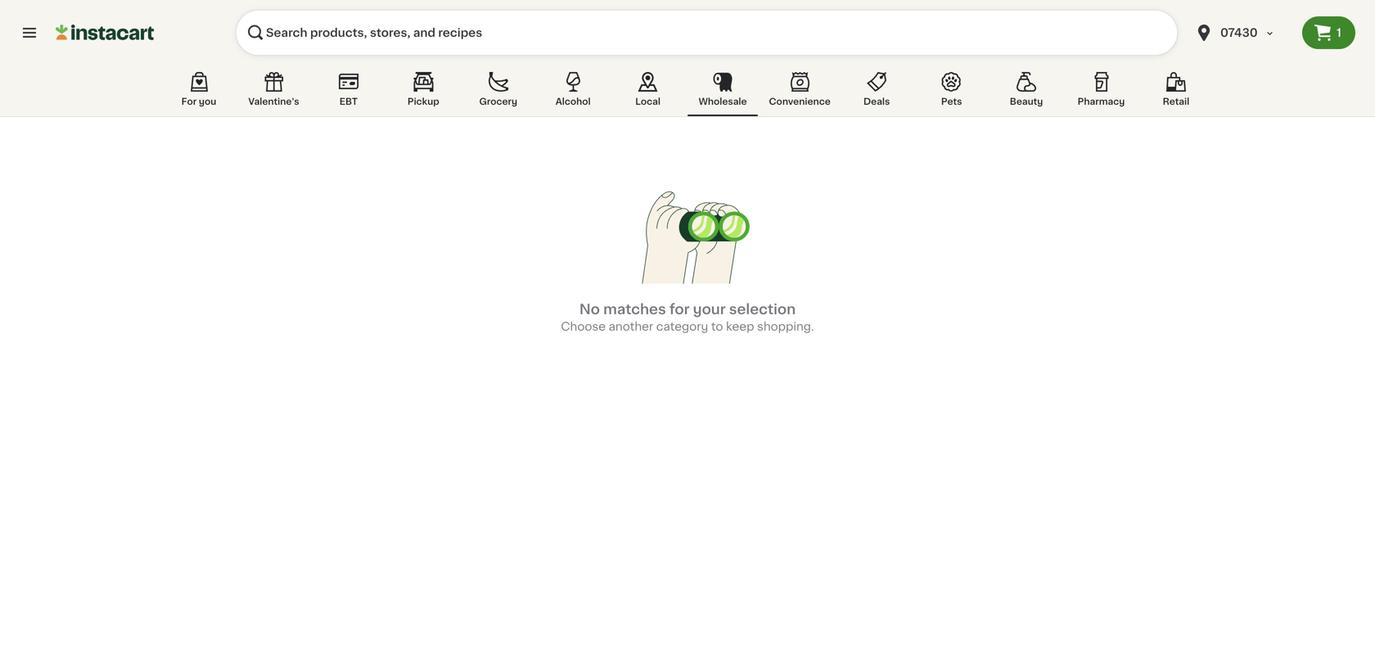 Task type: locate. For each thing, give the bounding box(es) containing it.
local
[[635, 97, 661, 106]]

deals
[[864, 97, 890, 106]]

None search field
[[236, 10, 1178, 56]]

for
[[670, 302, 690, 316]]

1
[[1337, 27, 1342, 38]]

beauty
[[1010, 97, 1043, 106]]

pets
[[941, 97, 962, 106]]

pets button
[[917, 69, 987, 116]]

choose
[[561, 321, 606, 332]]

Search field
[[236, 10, 1178, 56]]

pickup
[[408, 97, 439, 106]]

grocery
[[479, 97, 517, 106]]

valentine's
[[248, 97, 299, 106]]

category
[[656, 321, 708, 332]]

07430 button
[[1194, 10, 1293, 56]]

selection
[[729, 302, 796, 316]]

ebt button
[[313, 69, 384, 116]]



Task type: describe. For each thing, give the bounding box(es) containing it.
retail
[[1163, 97, 1190, 106]]

no matches for your selection choose another category to keep shopping.
[[561, 302, 814, 332]]

pharmacy button
[[1066, 69, 1137, 116]]

wholesale
[[699, 97, 747, 106]]

wholesale button
[[688, 69, 758, 116]]

deals button
[[842, 69, 912, 116]]

ebt
[[340, 97, 358, 106]]

for you button
[[164, 69, 234, 116]]

1 button
[[1302, 16, 1356, 49]]

alcohol
[[556, 97, 591, 106]]

instacart image
[[56, 23, 154, 43]]

your
[[693, 302, 726, 316]]

pickup button
[[388, 69, 459, 116]]

shopping.
[[757, 321, 814, 332]]

07430
[[1221, 27, 1258, 38]]

beauty button
[[991, 69, 1062, 116]]

no
[[580, 302, 600, 316]]

convenience button
[[763, 69, 837, 116]]

convenience
[[769, 97, 831, 106]]

another
[[609, 321, 653, 332]]

pharmacy
[[1078, 97, 1125, 106]]

to
[[711, 321, 723, 332]]

you
[[199, 97, 216, 106]]

valentine's button
[[239, 69, 309, 116]]

for
[[181, 97, 197, 106]]

retail button
[[1141, 69, 1212, 116]]

for you
[[181, 97, 216, 106]]

alcohol button
[[538, 69, 608, 116]]

local button
[[613, 69, 683, 116]]

shop categories tab list
[[164, 69, 1212, 116]]

keep
[[726, 321, 754, 332]]

matches
[[603, 302, 666, 316]]

grocery button
[[463, 69, 534, 116]]



Task type: vqa. For each thing, say whether or not it's contained in the screenshot.
Kohl's Kohl's Rewards
no



